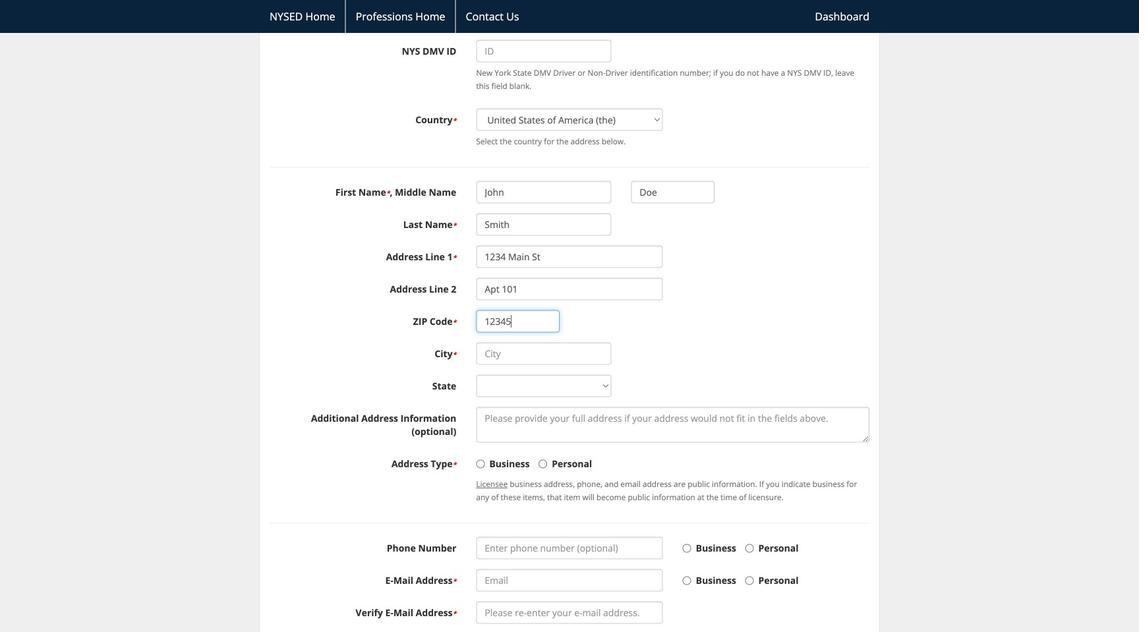 Task type: vqa. For each thing, say whether or not it's contained in the screenshot.
check icon
no



Task type: describe. For each thing, give the bounding box(es) containing it.
Please re-enter your e-mail address. text field
[[476, 602, 663, 624]]

City text field
[[476, 343, 612, 365]]

Middle Name text field
[[631, 181, 715, 204]]

ZIP Code text field
[[476, 310, 560, 333]]

Address Line 1 text field
[[476, 246, 663, 268]]

Email text field
[[476, 570, 663, 592]]

Enter phone number (optional) text field
[[476, 537, 663, 560]]



Task type: locate. For each thing, give the bounding box(es) containing it.
None radio
[[539, 460, 547, 469], [683, 544, 692, 553], [746, 544, 754, 553], [746, 577, 754, 585], [539, 460, 547, 469], [683, 544, 692, 553], [746, 544, 754, 553], [746, 577, 754, 585]]

ID text field
[[476, 40, 612, 62]]

MM/DD/YYYY text field
[[476, 0, 612, 7]]

None radio
[[476, 460, 485, 469], [683, 577, 692, 585], [476, 460, 485, 469], [683, 577, 692, 585]]

Last Name text field
[[476, 213, 612, 236]]

First Name text field
[[476, 181, 612, 204]]

Please provide your full address if your address would not fit in the fields above. text field
[[476, 407, 870, 443]]

Address Line 2 text field
[[476, 278, 663, 300]]



